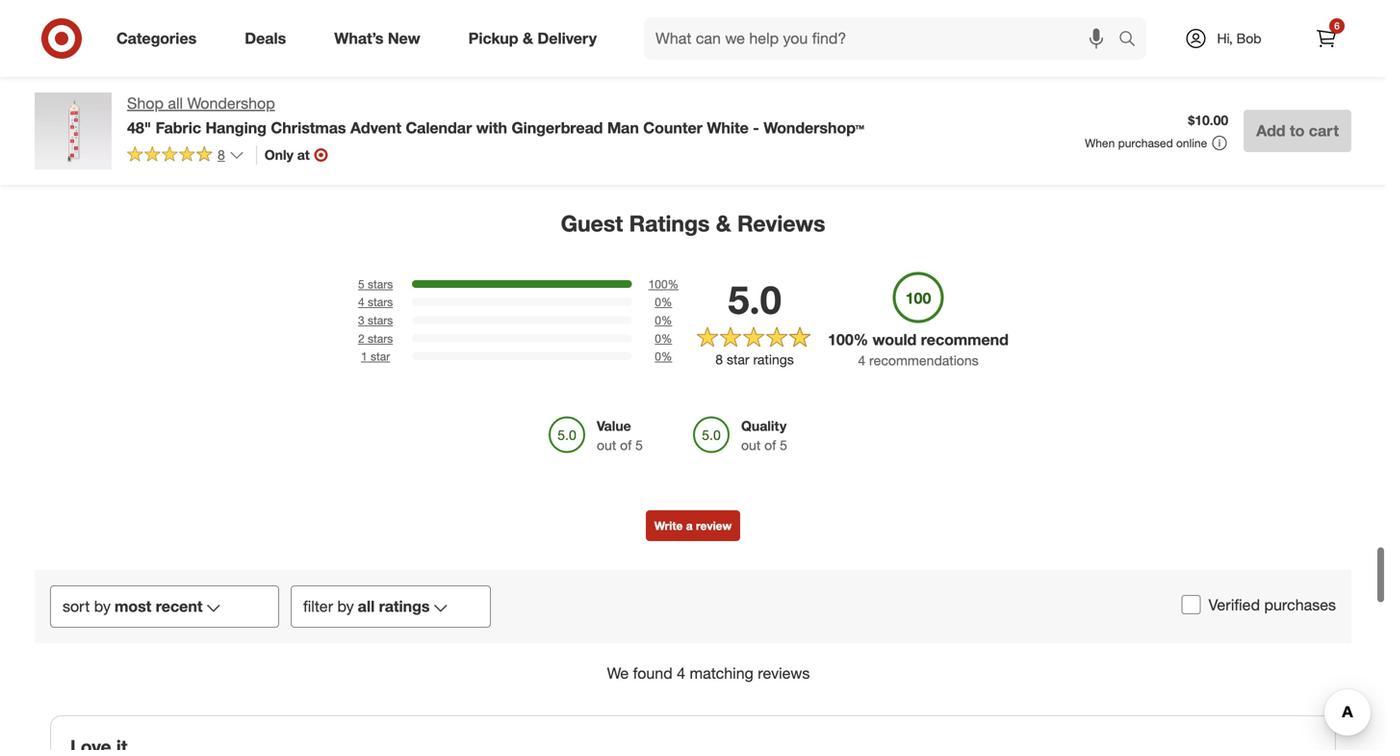 Task type: locate. For each thing, give the bounding box(es) containing it.
pan down 6
[[1318, 41, 1341, 58]]

2 horizontal spatial 5
[[780, 436, 788, 453]]

recommend
[[921, 330, 1009, 349]]

purchased
[[1119, 136, 1174, 150]]

1 of from the left
[[620, 436, 632, 453]]

0 horizontal spatial with
[[476, 118, 508, 137]]

0 for 1 star
[[655, 349, 662, 364]]

add to cart
[[1257, 121, 1340, 140]]

pan inside the reg $95.00 caraway home 10.5" ceramic fry pan slate sponsored
[[123, 41, 146, 58]]

stars up 4 stars
[[368, 277, 393, 291]]

4 up 3
[[358, 295, 365, 309]]

online
[[1177, 136, 1208, 150]]

1 horizontal spatial star
[[727, 351, 750, 368]]

1 horizontal spatial of
[[765, 436, 776, 453]]

bob
[[1237, 30, 1262, 47]]

5 inside quality out of 5
[[780, 436, 788, 453]]

4 left recommendations
[[858, 352, 866, 369]]

10.5"
[[142, 24, 174, 41]]

1 horizontal spatial slate
[[1247, 58, 1278, 75]]

pickup & delivery
[[469, 29, 597, 48]]

3
[[358, 313, 365, 327]]

0 horizontal spatial pan
[[123, 41, 146, 58]]

1 ceramic from the left
[[46, 41, 97, 58]]

out for quality out of 5
[[741, 436, 761, 453]]

out down value
[[597, 436, 617, 453]]

lid left "navy"
[[543, 27, 561, 44]]

1 vertical spatial 4
[[858, 352, 866, 369]]

0
[[655, 295, 662, 309], [655, 313, 662, 327], [655, 331, 662, 346], [655, 349, 662, 364]]

sale for $159.99
[[700, 10, 722, 24]]

of inside quality out of 5
[[765, 436, 776, 453]]

home inside the reg $95.00 caraway home 10.5" ceramic fry pan slate sponsored
[[102, 24, 138, 41]]

reg left $395.00 on the right top of page
[[832, 10, 849, 24]]

0 horizontal spatial sale
[[700, 10, 722, 24]]

slate down bob
[[1247, 58, 1278, 75]]

%
[[668, 277, 679, 291], [662, 295, 673, 309], [662, 313, 673, 327], [854, 330, 869, 349], [662, 331, 673, 346], [662, 349, 673, 364]]

fry
[[100, 41, 120, 58]]

1 horizontal spatial 8
[[716, 351, 723, 368]]

0 horizontal spatial 8
[[218, 146, 225, 163]]

cart
[[1309, 121, 1340, 140]]

0 vertical spatial 100
[[649, 277, 668, 291]]

1 horizontal spatial &
[[716, 210, 731, 237]]

reg left $159.99 at the top
[[636, 10, 652, 24]]

0 horizontal spatial ratings
[[379, 597, 430, 616]]

sort by most recent
[[63, 597, 203, 616]]

48"
[[127, 118, 151, 137]]

1 horizontal spatial ratings
[[753, 351, 794, 368]]

2 pan from the left
[[1318, 41, 1341, 58]]

would
[[873, 330, 917, 349]]

lid
[[543, 27, 561, 44], [1225, 58, 1243, 75]]

0 for 3 stars
[[655, 313, 662, 327]]

slate inside caraway home 4.5qt ceramic saute pan with lid slate
[[1247, 58, 1278, 75]]

slate inside the reg $95.00 caraway home 10.5" ceramic fry pan slate sponsored
[[150, 41, 181, 58]]

all right filter
[[358, 597, 375, 616]]

slate right fry
[[150, 41, 181, 58]]

by for sort by
[[94, 597, 111, 616]]

purchases
[[1265, 595, 1337, 614]]

star down the 5.0
[[727, 351, 750, 368]]

caraway inside the reg $95.00 caraway home 10.5" ceramic fry pan slate sponsored
[[46, 24, 98, 41]]

0 vertical spatial &
[[523, 29, 533, 48]]

home inside caraway home 4.5qt ceramic saute pan with lid slate
[[1281, 24, 1317, 41]]

1 vertical spatial 8
[[716, 351, 723, 368]]

star right the 1
[[371, 349, 390, 364]]

home left 10.5" on the top
[[102, 24, 138, 41]]

stars
[[368, 277, 393, 291], [368, 295, 393, 309], [368, 313, 393, 327], [368, 331, 393, 346]]

0 horizontal spatial all
[[168, 94, 183, 113]]

slate
[[150, 41, 181, 58], [1247, 58, 1278, 75]]

100 %
[[649, 277, 679, 291]]

2 stars from the top
[[368, 295, 393, 309]]

0 horizontal spatial out
[[597, 436, 617, 453]]

1 0 % from the top
[[655, 295, 673, 309]]

pan right fry
[[123, 41, 146, 58]]

2 horizontal spatial with
[[1345, 41, 1370, 58]]

sale inside "reg $395.00 sale caraway home 9pc non- stick ceramic cookware set cream"
[[896, 10, 919, 24]]

1 horizontal spatial pan
[[1318, 41, 1341, 58]]

% for 1 star
[[662, 349, 673, 364]]

1 horizontal spatial lid
[[1225, 58, 1243, 75]]

reg left $259.99
[[1028, 10, 1045, 24]]

with inside caraway home 6.5qt dutch oven with lid navy sponsored
[[514, 27, 539, 44]]

2 horizontal spatial ceramic
[[1225, 41, 1275, 58]]

slate for 10.5"
[[150, 41, 181, 58]]

sale
[[700, 10, 722, 24], [896, 10, 919, 24], [1093, 10, 1115, 24]]

1 horizontal spatial ceramic
[[866, 41, 916, 58]]

write a review button
[[646, 511, 741, 541]]

% for 4 stars
[[662, 295, 673, 309]]

1 horizontal spatial 100
[[828, 330, 854, 349]]

caraway
[[439, 10, 491, 27], [46, 24, 98, 41], [832, 24, 884, 41], [1225, 24, 1277, 41]]

1 horizontal spatial 5
[[636, 436, 643, 453]]

home
[[495, 10, 531, 27], [102, 24, 138, 41], [888, 24, 924, 41], [1281, 24, 1317, 41]]

& right ratings
[[716, 210, 731, 237]]

1 0 from the top
[[655, 295, 662, 309]]

8
[[218, 146, 225, 163], [716, 351, 723, 368]]

caraway left fry
[[46, 24, 98, 41]]

out inside quality out of 5
[[741, 436, 761, 453]]

of inside the value out of 5
[[620, 436, 632, 453]]

3 stars from the top
[[368, 313, 393, 327]]

$159.99
[[656, 10, 697, 24]]

0 vertical spatial 4
[[358, 295, 365, 309]]

0 horizontal spatial ceramic
[[46, 41, 97, 58]]

0 vertical spatial all
[[168, 94, 183, 113]]

0 horizontal spatial of
[[620, 436, 632, 453]]

100 inside 100 % would recommend 4 recommendations
[[828, 330, 854, 349]]

0 % for 1 star
[[655, 349, 673, 364]]

reg left the $95.00
[[46, 10, 63, 24]]

0 % for 4 stars
[[655, 295, 673, 309]]

1 horizontal spatial by
[[338, 597, 354, 616]]

2 0 % from the top
[[655, 313, 673, 327]]

5
[[358, 277, 365, 291], [636, 436, 643, 453], [780, 436, 788, 453]]

we
[[607, 664, 629, 683]]

100 left would at top right
[[828, 330, 854, 349]]

when purchased online
[[1085, 136, 1208, 150]]

sponsored inside the reg $95.00 caraway home 10.5" ceramic fry pan slate sponsored
[[46, 58, 103, 73]]

4 reg from the left
[[1028, 10, 1045, 24]]

out down quality
[[741, 436, 761, 453]]

2 of from the left
[[765, 436, 776, 453]]

3 sale from the left
[[1093, 10, 1115, 24]]

100 for 100 %
[[649, 277, 668, 291]]

sale right $159.99 at the top
[[700, 10, 722, 24]]

caraway home 4.5qt ceramic saute pan with lid slate
[[1225, 24, 1370, 75]]

stars down 4 stars
[[368, 313, 393, 327]]

sale for caraway home 9pc non- stick ceramic cookware set cream
[[896, 10, 919, 24]]

2
[[358, 331, 365, 346]]

4 stars
[[358, 295, 393, 309]]

out inside the value out of 5
[[597, 436, 617, 453]]

home left 4.5qt
[[1281, 24, 1317, 41]]

1 pan from the left
[[123, 41, 146, 58]]

2 by from the left
[[338, 597, 354, 616]]

2 reg from the left
[[636, 10, 652, 24]]

0 horizontal spatial 100
[[649, 277, 668, 291]]

reg
[[46, 10, 63, 24], [636, 10, 652, 24], [832, 10, 849, 24], [1028, 10, 1045, 24]]

gingerbread
[[512, 118, 603, 137]]

lid down hi, bob
[[1225, 58, 1243, 75]]

1 by from the left
[[94, 597, 111, 616]]

0 vertical spatial lid
[[543, 27, 561, 44]]

0 horizontal spatial slate
[[150, 41, 181, 58]]

2 out from the left
[[741, 436, 761, 453]]

caraway up pickup
[[439, 10, 491, 27]]

at
[[297, 146, 310, 163]]

2 sale from the left
[[896, 10, 919, 24]]

1 vertical spatial lid
[[1225, 58, 1243, 75]]

2 horizontal spatial sale
[[1093, 10, 1115, 24]]

% for 2 stars
[[662, 331, 673, 346]]

4 0 % from the top
[[655, 349, 673, 364]]

ratings down the 5.0
[[753, 351, 794, 368]]

0 % for 2 stars
[[655, 331, 673, 346]]

pickup
[[469, 29, 519, 48]]

with inside shop all wondershop 48" fabric hanging christmas advent calendar with gingerbread man counter white - wondershop™
[[476, 118, 508, 137]]

sponsored right "new"
[[439, 44, 496, 58]]

home inside caraway home 6.5qt dutch oven with lid navy sponsored
[[495, 10, 531, 27]]

sort
[[63, 597, 90, 616]]

-
[[753, 118, 760, 137]]

1 vertical spatial 100
[[828, 330, 854, 349]]

3 0 % from the top
[[655, 331, 673, 346]]

&
[[523, 29, 533, 48], [716, 210, 731, 237]]

of for value
[[620, 436, 632, 453]]

1 horizontal spatial with
[[514, 27, 539, 44]]

0 %
[[655, 295, 673, 309], [655, 313, 673, 327], [655, 331, 673, 346], [655, 349, 673, 364]]

value
[[597, 417, 631, 434]]

8 inside 8 "link"
[[218, 146, 225, 163]]

by
[[94, 597, 111, 616], [338, 597, 354, 616]]

8 star ratings
[[716, 351, 794, 368]]

ceramic inside the reg $95.00 caraway home 10.5" ceramic fry pan slate sponsored
[[46, 41, 97, 58]]

caraway up set
[[832, 24, 884, 41]]

ratings right filter
[[379, 597, 430, 616]]

caraway inside "reg $395.00 sale caraway home 9pc non- stick ceramic cookware set cream"
[[832, 24, 884, 41]]

all up the fabric
[[168, 94, 183, 113]]

stars down the 3 stars on the top
[[368, 331, 393, 346]]

star for 1
[[371, 349, 390, 364]]

sponsored down $395.00 on the right top of page
[[832, 58, 889, 73]]

sponsored down $159.99 at the top
[[636, 58, 693, 73]]

% inside 100 % would recommend 4 recommendations
[[854, 330, 869, 349]]

advent
[[350, 118, 402, 137]]

1 out from the left
[[597, 436, 617, 453]]

1 stars from the top
[[368, 277, 393, 291]]

sale right $395.00 on the right top of page
[[896, 10, 919, 24]]

ceramic down the $95.00
[[46, 41, 97, 58]]

caraway home 4.5qt ceramic saute pan with lid slate link
[[1225, 0, 1383, 75]]

by for filter by
[[338, 597, 354, 616]]

with
[[514, 27, 539, 44], [1345, 41, 1370, 58], [476, 118, 508, 137]]

3 0 from the top
[[655, 331, 662, 346]]

of down quality
[[765, 436, 776, 453]]

fabric
[[156, 118, 201, 137]]

1 horizontal spatial out
[[741, 436, 761, 453]]

3 reg from the left
[[832, 10, 849, 24]]

only
[[265, 146, 294, 163]]

ceramic left saute
[[1225, 41, 1275, 58]]

3 ceramic from the left
[[1225, 41, 1275, 58]]

star
[[371, 349, 390, 364], [727, 351, 750, 368]]

all
[[168, 94, 183, 113], [358, 597, 375, 616]]

caraway inside caraway home 4.5qt ceramic saute pan with lid slate
[[1225, 24, 1277, 41]]

delivery
[[538, 29, 597, 48]]

1 reg from the left
[[46, 10, 63, 24]]

stars down '5 stars'
[[368, 295, 393, 309]]

1 sale from the left
[[700, 10, 722, 24]]

we found 4 matching reviews
[[607, 664, 810, 683]]

2 ceramic from the left
[[866, 41, 916, 58]]

of down value
[[620, 436, 632, 453]]

& inside "link"
[[523, 29, 533, 48]]

4 0 from the top
[[655, 349, 662, 364]]

caraway left saute
[[1225, 24, 1277, 41]]

% for 3 stars
[[662, 313, 673, 327]]

8 for 8
[[218, 146, 225, 163]]

sponsored for $259.99
[[1028, 58, 1085, 73]]

2 horizontal spatial 4
[[858, 352, 866, 369]]

100 down ratings
[[649, 277, 668, 291]]

2 stars
[[358, 331, 393, 346]]

ceramic down $395.00 on the right top of page
[[866, 41, 916, 58]]

2 vertical spatial 4
[[677, 664, 686, 683]]

reg $95.00 caraway home 10.5" ceramic fry pan slate sponsored
[[46, 10, 181, 73]]

4 inside 100 % would recommend 4 recommendations
[[858, 352, 866, 369]]

sale right $259.99
[[1093, 10, 1115, 24]]

sponsored down $259.99
[[1028, 58, 1085, 73]]

0 horizontal spatial lid
[[543, 27, 561, 44]]

home left 9pc
[[888, 24, 924, 41]]

what's
[[334, 29, 384, 48]]

reg for $159.99
[[636, 10, 652, 24]]

reg inside the reg $95.00 caraway home 10.5" ceramic fry pan slate sponsored
[[46, 10, 63, 24]]

categories
[[117, 29, 197, 48]]

quality out of 5
[[741, 417, 788, 453]]

new
[[388, 29, 420, 48]]

4 right found
[[677, 664, 686, 683]]

0 vertical spatial 8
[[218, 146, 225, 163]]

0 horizontal spatial star
[[371, 349, 390, 364]]

1 vertical spatial all
[[358, 597, 375, 616]]

christmas
[[271, 118, 346, 137]]

0 horizontal spatial &
[[523, 29, 533, 48]]

5 inside the value out of 5
[[636, 436, 643, 453]]

by right filter
[[338, 597, 354, 616]]

navy
[[565, 27, 595, 44]]

categories link
[[100, 17, 221, 60]]

2 0 from the top
[[655, 313, 662, 327]]

1 horizontal spatial sale
[[896, 10, 919, 24]]

all inside shop all wondershop 48" fabric hanging christmas advent calendar with gingerbread man counter white - wondershop™
[[168, 94, 183, 113]]

by right sort
[[94, 597, 111, 616]]

search
[[1110, 31, 1157, 50]]

4 stars from the top
[[368, 331, 393, 346]]

reg inside "reg $395.00 sale caraway home 9pc non- stick ceramic cookware set cream"
[[832, 10, 849, 24]]

reg for caraway home 9pc non- stick ceramic cookware set cream
[[832, 10, 849, 24]]

1 vertical spatial &
[[716, 210, 731, 237]]

& right 'oven'
[[523, 29, 533, 48]]

100 % would recommend 4 recommendations
[[828, 330, 1009, 369]]

0 horizontal spatial by
[[94, 597, 111, 616]]

home up pickup
[[495, 10, 531, 27]]

sponsored down the $95.00
[[46, 58, 103, 73]]

filter
[[303, 597, 333, 616]]



Task type: vqa. For each thing, say whether or not it's contained in the screenshot.
the 'care,'
no



Task type: describe. For each thing, give the bounding box(es) containing it.
cookware
[[920, 41, 981, 58]]

verified purchases
[[1209, 595, 1337, 614]]

6 link
[[1306, 17, 1348, 60]]

caraway home 6.5qt dutch oven with lid navy sponsored
[[439, 10, 595, 58]]

6
[[1335, 20, 1340, 32]]

wondershop
[[187, 94, 275, 113]]

reg for caraway home 10.5" ceramic fry pan slate
[[46, 10, 63, 24]]

what's new
[[334, 29, 420, 48]]

dutch
[[439, 27, 475, 44]]

review
[[696, 519, 732, 533]]

what's new link
[[318, 17, 445, 60]]

stick
[[832, 41, 862, 58]]

deals link
[[228, 17, 310, 60]]

reg $395.00 sale caraway home 9pc non- stick ceramic cookware set cream
[[832, 10, 985, 75]]

6.5qt
[[535, 10, 566, 27]]

star for 8
[[727, 351, 750, 368]]

a
[[686, 519, 693, 533]]

reg for $259.99
[[1028, 10, 1045, 24]]

shop all wondershop 48" fabric hanging christmas advent calendar with gingerbread man counter white - wondershop™
[[127, 94, 865, 137]]

of for quality
[[765, 436, 776, 453]]

1 vertical spatial ratings
[[379, 597, 430, 616]]

search button
[[1110, 17, 1157, 64]]

hi, bob
[[1218, 30, 1262, 47]]

write a review
[[655, 519, 732, 533]]

matching
[[690, 664, 754, 683]]

0 horizontal spatial 4
[[358, 295, 365, 309]]

0 % for 3 stars
[[655, 313, 673, 327]]

$259.99
[[1049, 10, 1090, 24]]

verified
[[1209, 595, 1261, 614]]

guest
[[561, 210, 623, 237]]

$95.00
[[66, 10, 101, 24]]

stars for 3 stars
[[368, 313, 393, 327]]

add
[[1257, 121, 1286, 140]]

sponsored for $159.99
[[636, 58, 693, 73]]

1 star
[[361, 349, 390, 364]]

caraway inside caraway home 6.5qt dutch oven with lid navy sponsored
[[439, 10, 491, 27]]

5 stars
[[358, 277, 393, 291]]

out for value out of 5
[[597, 436, 617, 453]]

sponsored for $395.00
[[832, 58, 889, 73]]

0 for 4 stars
[[655, 295, 662, 309]]

$10.00
[[1189, 112, 1229, 129]]

0 vertical spatial ratings
[[753, 351, 794, 368]]

reg $259.99 sale
[[1028, 10, 1115, 24]]

set
[[832, 58, 852, 75]]

deals
[[245, 29, 286, 48]]

slate for saute
[[1247, 58, 1278, 75]]

home inside "reg $395.00 sale caraway home 9pc non- stick ceramic cookware set cream"
[[888, 24, 924, 41]]

write
[[655, 519, 683, 533]]

saute
[[1279, 41, 1314, 58]]

recommendations
[[870, 352, 979, 369]]

1 horizontal spatial all
[[358, 597, 375, 616]]

calendar
[[406, 118, 472, 137]]

with inside caraway home 4.5qt ceramic saute pan with lid slate
[[1345, 41, 1370, 58]]

sale for $259.99
[[1093, 10, 1115, 24]]

shop
[[127, 94, 164, 113]]

100 for 100 % would recommend 4 recommendations
[[828, 330, 854, 349]]

3 stars
[[358, 313, 393, 327]]

white
[[707, 118, 749, 137]]

8 for 8 star ratings
[[716, 351, 723, 368]]

stars for 4 stars
[[368, 295, 393, 309]]

What can we help you find? suggestions appear below search field
[[644, 17, 1124, 60]]

reg $159.99 sale
[[636, 10, 722, 24]]

most
[[115, 597, 151, 616]]

5 for quality out of 5
[[780, 436, 788, 453]]

value out of 5
[[597, 417, 643, 453]]

non-
[[954, 24, 985, 41]]

5 for value out of 5
[[636, 436, 643, 453]]

lid inside caraway home 4.5qt ceramic saute pan with lid slate
[[1225, 58, 1243, 75]]

found
[[633, 664, 673, 683]]

reviews
[[738, 210, 826, 237]]

Verified purchases checkbox
[[1182, 595, 1201, 615]]

stars for 5 stars
[[368, 277, 393, 291]]

cream
[[856, 58, 896, 75]]

filter by all ratings
[[303, 597, 430, 616]]

to
[[1290, 121, 1305, 140]]

lid inside caraway home 6.5qt dutch oven with lid navy sponsored
[[543, 27, 561, 44]]

man
[[607, 118, 639, 137]]

ceramic inside "reg $395.00 sale caraway home 9pc non- stick ceramic cookware set cream"
[[866, 41, 916, 58]]

when
[[1085, 136, 1115, 150]]

% for 5 stars
[[668, 277, 679, 291]]

only at
[[265, 146, 310, 163]]

quality
[[741, 417, 787, 434]]

recent
[[156, 597, 203, 616]]

1 horizontal spatial 4
[[677, 664, 686, 683]]

wondershop™
[[764, 118, 865, 137]]

stars for 2 stars
[[368, 331, 393, 346]]

image of 48" fabric hanging christmas advent calendar with gingerbread man counter white - wondershop™ image
[[35, 92, 112, 169]]

1
[[361, 349, 368, 364]]

pickup & delivery link
[[452, 17, 621, 60]]

$395.00
[[852, 10, 893, 24]]

9pc
[[928, 24, 951, 41]]

ratings
[[629, 210, 710, 237]]

counter
[[644, 118, 703, 137]]

sponsored inside caraway home 6.5qt dutch oven with lid navy sponsored
[[439, 44, 496, 58]]

8 link
[[127, 145, 244, 167]]

pan inside caraway home 4.5qt ceramic saute pan with lid slate
[[1318, 41, 1341, 58]]

add to cart button
[[1244, 110, 1352, 152]]

hi,
[[1218, 30, 1233, 47]]

5.0
[[728, 276, 782, 323]]

0 horizontal spatial 5
[[358, 277, 365, 291]]

ceramic inside caraway home 4.5qt ceramic saute pan with lid slate
[[1225, 41, 1275, 58]]

reviews
[[758, 664, 810, 683]]

0 for 2 stars
[[655, 331, 662, 346]]

guest ratings & reviews
[[561, 210, 826, 237]]

oven
[[479, 27, 511, 44]]



